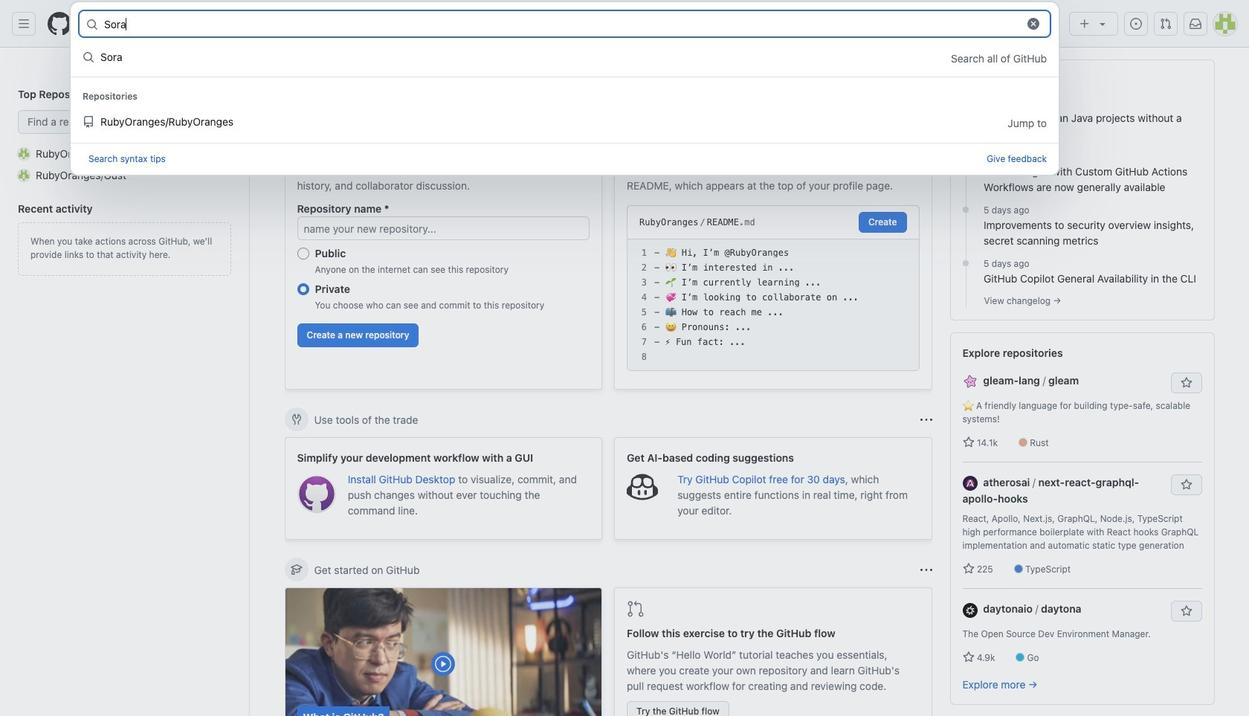 Task type: locate. For each thing, give the bounding box(es) containing it.
why am i seeing this? image for try the github flow element
[[920, 564, 932, 576]]

dot fill image
[[960, 150, 972, 162], [960, 204, 972, 216]]

1 star this repository image from the top
[[1181, 377, 1192, 389]]

1 vertical spatial git pull request image
[[627, 600, 645, 618]]

star this repository image for @daytonaio profile image
[[1181, 606, 1192, 617]]

explore repositories navigation
[[950, 332, 1215, 705]]

git pull request image inside try the github flow element
[[627, 600, 645, 618]]

why am i seeing this? image
[[920, 414, 932, 426], [920, 564, 932, 576]]

1 horizontal spatial git pull request image
[[1160, 18, 1172, 30]]

tools image
[[290, 413, 302, 425]]

0 vertical spatial git pull request image
[[1160, 18, 1172, 30]]

star image
[[963, 652, 975, 664]]

play image
[[434, 655, 452, 673]]

why am i seeing this? image for get ai-based coding suggestions element
[[920, 414, 932, 426]]

1 vertical spatial why am i seeing this? image
[[920, 564, 932, 576]]

0 vertical spatial dot fill image
[[960, 150, 972, 162]]

notifications image
[[1190, 18, 1202, 30]]

1 star image from the top
[[963, 437, 975, 448]]

dialog
[[70, 1, 1060, 175]]

1 vertical spatial star this repository image
[[1181, 606, 1192, 617]]

mortar board image
[[290, 564, 302, 576]]

Top Repositories search field
[[18, 110, 231, 134]]

2 why am i seeing this? image from the top
[[920, 564, 932, 576]]

0 horizontal spatial git pull request image
[[627, 600, 645, 618]]

star image for the @atherosai profile icon
[[963, 563, 975, 575]]

star image up @daytonaio profile image
[[963, 563, 975, 575]]

triangle down image
[[1097, 18, 1109, 30]]

None submit
[[859, 212, 907, 233]]

0 vertical spatial star image
[[963, 437, 975, 448]]

0 vertical spatial why am i seeing this? image
[[920, 414, 932, 426]]

1 vertical spatial dot fill image
[[960, 204, 972, 216]]

1 vertical spatial star image
[[963, 563, 975, 575]]

None radio
[[297, 248, 309, 260], [297, 283, 309, 295], [297, 248, 309, 260], [297, 283, 309, 295]]

0 vertical spatial star this repository image
[[1181, 377, 1192, 389]]

star image
[[963, 437, 975, 448], [963, 563, 975, 575]]

2 star this repository image from the top
[[1181, 606, 1192, 617]]

get ai-based coding suggestions element
[[614, 437, 932, 540]]

suggestions list box
[[71, 39, 1059, 143]]

star image up the @atherosai profile icon
[[963, 437, 975, 448]]

git pull request image
[[1160, 18, 1172, 30], [627, 600, 645, 618]]

2 star image from the top
[[963, 563, 975, 575]]

star this repository image
[[1181, 377, 1192, 389], [1181, 606, 1192, 617]]

None text field
[[104, 12, 1018, 36]]

1 why am i seeing this? image from the top
[[920, 414, 932, 426]]



Task type: describe. For each thing, give the bounding box(es) containing it.
filter image
[[859, 67, 871, 79]]

homepage image
[[48, 12, 71, 36]]

plus image
[[1079, 18, 1091, 30]]

star image for @gleam-lang profile icon
[[963, 437, 975, 448]]

none submit inside introduce yourself with a profile readme element
[[859, 212, 907, 233]]

try the github flow element
[[614, 587, 932, 716]]

name your new repository... text field
[[297, 216, 590, 240]]

introduce yourself with a profile readme element
[[614, 128, 932, 390]]

@daytonaio profile image
[[963, 603, 978, 618]]

star this repository image for @gleam-lang profile icon
[[1181, 377, 1192, 389]]

explore element
[[950, 59, 1215, 716]]

start a new repository element
[[284, 128, 602, 390]]

rubyoranges image
[[18, 148, 30, 160]]

what is github? element
[[284, 587, 602, 716]]

github desktop image
[[297, 474, 336, 513]]

2 dot fill image from the top
[[960, 204, 972, 216]]

1 dot fill image from the top
[[960, 150, 972, 162]]

what is github? image
[[285, 588, 602, 716]]

dot fill image
[[960, 257, 972, 269]]

@atherosai profile image
[[963, 476, 978, 491]]

@gleam-lang profile image
[[963, 374, 978, 389]]

issue opened image
[[1130, 18, 1142, 30]]

Find a repository… text field
[[18, 110, 231, 134]]

command palette image
[[1033, 18, 1045, 30]]

star this repository image
[[1181, 479, 1192, 491]]

simplify your development workflow with a gui element
[[284, 437, 602, 540]]

gust image
[[18, 169, 30, 181]]



Task type: vqa. For each thing, say whether or not it's contained in the screenshot.
apps icon at the top left of page
no



